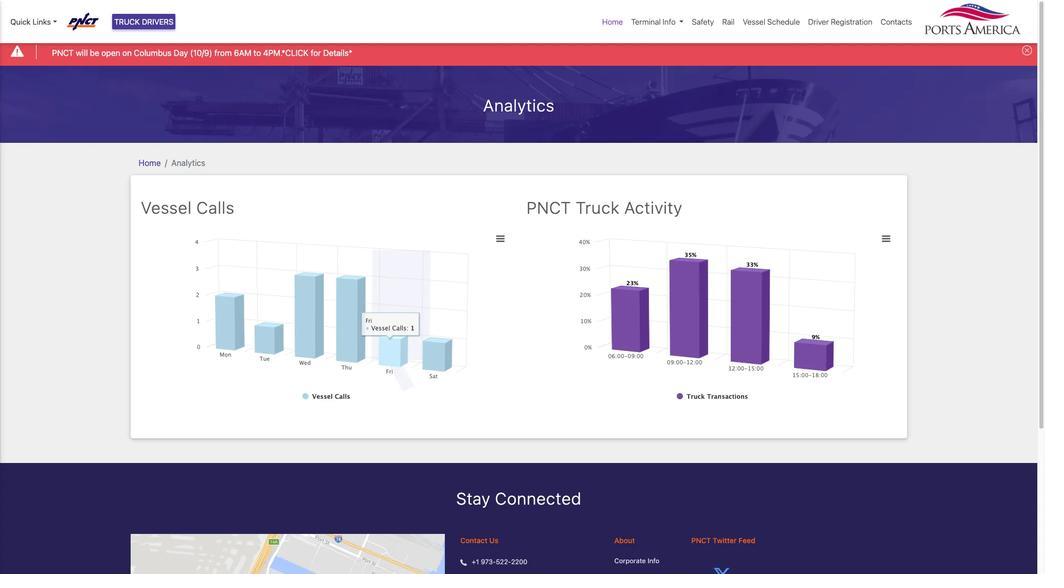 Task type: describe. For each thing, give the bounding box(es) containing it.
pnct for pnct will be open on columbus day (10/9) from 6am to 4pm.*click for details*
[[52, 48, 74, 57]]

close image
[[1023, 45, 1033, 56]]

rail
[[723, 17, 735, 26]]

+1 973-522-2200 link
[[472, 558, 528, 568]]

us
[[490, 537, 499, 546]]

1 horizontal spatial analytics
[[483, 96, 555, 115]]

driver
[[809, 17, 829, 26]]

terminal info link
[[628, 12, 688, 32]]

contact us
[[461, 537, 499, 546]]

522-
[[496, 559, 511, 567]]

truck drivers link
[[112, 14, 176, 30]]

links
[[33, 17, 51, 26]]

quick links
[[10, 17, 51, 26]]

info for terminal info
[[663, 17, 676, 26]]

0 vertical spatial home link
[[598, 12, 628, 32]]

on
[[122, 48, 132, 57]]

6am
[[234, 48, 252, 57]]

calls
[[196, 198, 235, 217]]

+1
[[472, 559, 479, 567]]

to
[[254, 48, 261, 57]]

stay connected
[[456, 489, 582, 509]]

stay
[[456, 489, 491, 509]]

contacts
[[881, 17, 913, 26]]

pnct twitter feed
[[692, 537, 756, 546]]

pnct for pnct truck activity
[[527, 198, 571, 217]]

vessel for vessel schedule
[[743, 17, 766, 26]]

columbus
[[134, 48, 172, 57]]

about
[[615, 537, 635, 546]]

corporate
[[615, 558, 646, 566]]

1 vertical spatial analytics
[[171, 158, 205, 168]]

(10/9)
[[190, 48, 212, 57]]

contacts link
[[877, 12, 917, 32]]

rail link
[[719, 12, 739, 32]]

terminal
[[632, 17, 661, 26]]

0 vertical spatial truck
[[114, 17, 140, 26]]

from
[[215, 48, 232, 57]]

vessel for vessel calls
[[141, 198, 192, 217]]

1 vertical spatial home
[[139, 158, 161, 168]]

registration
[[831, 17, 873, 26]]

terminal info
[[632, 17, 676, 26]]



Task type: vqa. For each thing, say whether or not it's contained in the screenshot.
About
yes



Task type: locate. For each thing, give the bounding box(es) containing it.
0 horizontal spatial analytics
[[171, 158, 205, 168]]

info right terminal
[[663, 17, 676, 26]]

2 vertical spatial pnct
[[692, 537, 711, 546]]

0 horizontal spatial pnct
[[52, 48, 74, 57]]

twitter
[[713, 537, 737, 546]]

driver registration link
[[805, 12, 877, 32]]

day
[[174, 48, 188, 57]]

vessel calls
[[141, 198, 235, 217]]

analytics
[[483, 96, 555, 115], [171, 158, 205, 168]]

1 vertical spatial truck
[[576, 198, 620, 217]]

open
[[102, 48, 120, 57]]

2 horizontal spatial pnct
[[692, 537, 711, 546]]

4pm.*click
[[263, 48, 309, 57]]

be
[[90, 48, 99, 57]]

1 horizontal spatial pnct
[[527, 198, 571, 217]]

connected
[[495, 489, 582, 509]]

quick
[[10, 17, 31, 26]]

1 horizontal spatial truck
[[576, 198, 620, 217]]

0 vertical spatial info
[[663, 17, 676, 26]]

safety
[[692, 17, 714, 26]]

1 horizontal spatial info
[[663, 17, 676, 26]]

drivers
[[142, 17, 174, 26]]

1 horizontal spatial home link
[[598, 12, 628, 32]]

activity
[[624, 198, 683, 217]]

corporate info link
[[615, 557, 676, 567]]

will
[[76, 48, 88, 57]]

0 horizontal spatial truck
[[114, 17, 140, 26]]

driver registration
[[809, 17, 873, 26]]

pnct
[[52, 48, 74, 57], [527, 198, 571, 217], [692, 537, 711, 546]]

0 horizontal spatial info
[[648, 558, 660, 566]]

1 vertical spatial pnct
[[527, 198, 571, 217]]

pnct will be open on columbus day (10/9) from 6am to 4pm.*click for details* alert
[[0, 38, 1038, 66]]

pnct inside pnct will be open on columbus day (10/9) from 6am to 4pm.*click for details* "link"
[[52, 48, 74, 57]]

0 vertical spatial vessel
[[743, 17, 766, 26]]

corporate info
[[615, 558, 660, 566]]

vessel schedule link
[[739, 12, 805, 32]]

info
[[663, 17, 676, 26], [648, 558, 660, 566]]

0 vertical spatial analytics
[[483, 96, 555, 115]]

vessel left the calls
[[141, 198, 192, 217]]

home
[[603, 17, 623, 26], [139, 158, 161, 168]]

0 vertical spatial home
[[603, 17, 623, 26]]

0 vertical spatial pnct
[[52, 48, 74, 57]]

pnct truck activity
[[527, 198, 683, 217]]

pnct will be open on columbus day (10/9) from 6am to 4pm.*click for details*
[[52, 48, 353, 57]]

1 horizontal spatial vessel
[[743, 17, 766, 26]]

home link
[[598, 12, 628, 32], [139, 158, 161, 168]]

vessel right 'rail'
[[743, 17, 766, 26]]

1 vertical spatial info
[[648, 558, 660, 566]]

vessel
[[743, 17, 766, 26], [141, 198, 192, 217]]

pnct will be open on columbus day (10/9) from 6am to 4pm.*click for details* link
[[52, 47, 353, 59]]

1 vertical spatial home link
[[139, 158, 161, 168]]

0 horizontal spatial home link
[[139, 158, 161, 168]]

973-
[[481, 559, 496, 567]]

schedule
[[768, 17, 800, 26]]

1 horizontal spatial home
[[603, 17, 623, 26]]

0 horizontal spatial vessel
[[141, 198, 192, 217]]

contact
[[461, 537, 488, 546]]

quick links link
[[10, 16, 57, 28]]

2200
[[511, 559, 528, 567]]

safety link
[[688, 12, 719, 32]]

feed
[[739, 537, 756, 546]]

0 horizontal spatial home
[[139, 158, 161, 168]]

truck
[[114, 17, 140, 26], [576, 198, 620, 217]]

1 vertical spatial vessel
[[141, 198, 192, 217]]

truck drivers
[[114, 17, 174, 26]]

+1 973-522-2200
[[472, 559, 528, 567]]

info for corporate info
[[648, 558, 660, 566]]

vessel schedule
[[743, 17, 800, 26]]

pnct for pnct twitter feed
[[692, 537, 711, 546]]

for
[[311, 48, 321, 57]]

info right corporate
[[648, 558, 660, 566]]

details*
[[323, 48, 353, 57]]



